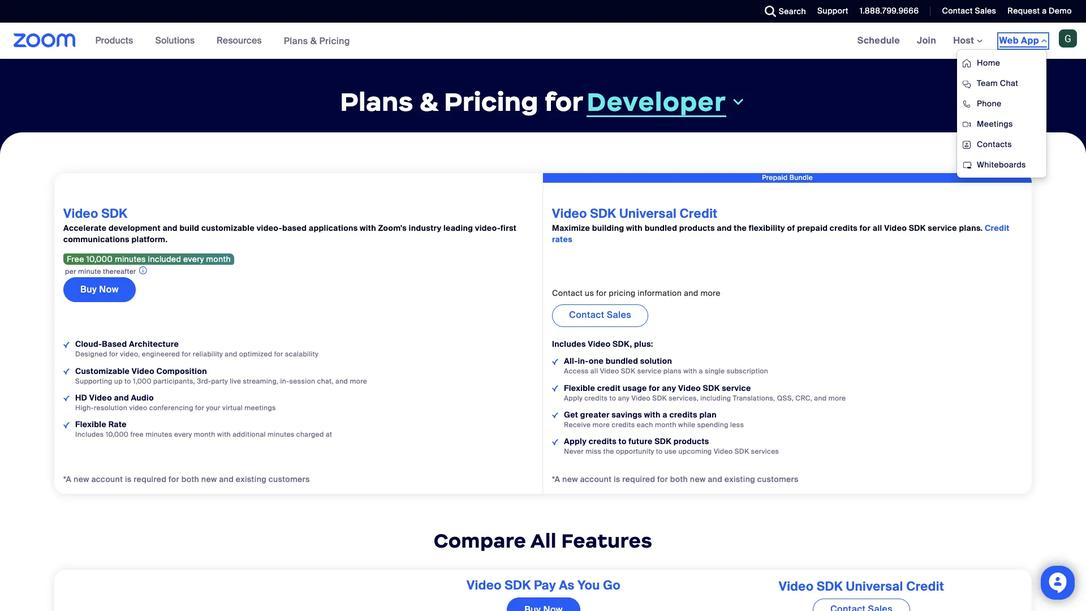 Task type: locate. For each thing, give the bounding box(es) containing it.
resources
[[217, 35, 262, 46]]

1 new from the left
[[74, 474, 89, 484]]

information
[[638, 288, 682, 298]]

for inside hd video and audio high-resolution video conferencing for your virtual meetings
[[195, 403, 204, 412]]

1 horizontal spatial plans
[[340, 85, 414, 118]]

0 horizontal spatial bundled
[[606, 356, 638, 366]]

with left zoom's
[[360, 223, 376, 233]]

apply credits to future sdk products never miss the opportunity to use upcoming video sdk services
[[564, 436, 779, 456]]

1 include image from the top
[[63, 342, 70, 348]]

you
[[578, 577, 600, 594]]

0 vertical spatial &
[[310, 35, 317, 47]]

1 vertical spatial contact sales
[[569, 309, 632, 321]]

2 both from the left
[[670, 474, 688, 484]]

include image for get
[[552, 412, 558, 418]]

1 horizontal spatial a
[[699, 367, 703, 376]]

more right chat, at the bottom left of page
[[350, 377, 367, 386]]

0 vertical spatial every
[[183, 254, 204, 264]]

contact sales down us
[[569, 309, 632, 321]]

1 horizontal spatial bundled
[[645, 223, 677, 233]]

more
[[701, 288, 721, 298], [350, 377, 367, 386], [829, 394, 846, 403], [593, 420, 610, 429]]

while
[[678, 420, 696, 429]]

0 vertical spatial sales
[[975, 6, 997, 16]]

0 vertical spatial a
[[1042, 6, 1047, 16]]

get greater savings with a  credits plan receive more credits each month while spending less
[[564, 409, 744, 429]]

0 vertical spatial include image
[[63, 342, 70, 348]]

1 required from the left
[[134, 474, 167, 484]]

the right miss
[[603, 447, 614, 456]]

2 *a from the left
[[552, 474, 560, 484]]

main content containing developer
[[0, 23, 1086, 611]]

0 vertical spatial video sdk universal credit
[[552, 205, 718, 222]]

0 horizontal spatial required
[[134, 474, 167, 484]]

a left single
[[699, 367, 703, 376]]

rates
[[552, 234, 573, 245]]

free
[[67, 254, 84, 264]]

account down miss
[[580, 474, 612, 484]]

1 vertical spatial video sdk universal credit
[[779, 578, 945, 595]]

pricing inside 'product information' navigation
[[319, 35, 350, 47]]

contact sales link
[[934, 0, 999, 23], [942, 6, 997, 16], [552, 305, 649, 327]]

1 apply from the top
[[564, 394, 583, 403]]

0 horizontal spatial flexible
[[75, 419, 106, 429]]

0 horizontal spatial a
[[663, 409, 668, 420]]

1 video- from the left
[[257, 223, 282, 233]]

video
[[63, 205, 98, 222], [552, 205, 587, 222], [884, 223, 907, 233], [588, 339, 611, 349], [132, 366, 154, 376], [600, 367, 619, 376], [678, 383, 701, 393], [89, 393, 112, 403], [632, 394, 651, 403], [714, 447, 733, 456], [467, 577, 502, 594], [779, 578, 814, 595]]

opportunity
[[616, 447, 654, 456]]

0 horizontal spatial universal
[[620, 205, 677, 222]]

every inside flexible rate includes 10,000 free minutes every month with additional minutes charged at
[[174, 430, 192, 439]]

in- inside all-in-one bundled solution access all video sdk service plans with a single subscription
[[578, 356, 589, 366]]

meetings navigation
[[849, 23, 1086, 178]]

0 horizontal spatial includes
[[75, 430, 104, 439]]

1 horizontal spatial customers
[[757, 474, 799, 484]]

video sdk universal credit
[[552, 205, 718, 222], [779, 578, 945, 595]]

video- right the 'customizable' at the left of the page
[[257, 223, 282, 233]]

a up apply credits to future sdk products never miss the opportunity to use upcoming video sdk services on the bottom of page
[[663, 409, 668, 420]]

2 include image from the top
[[63, 422, 70, 428]]

0 horizontal spatial in-
[[280, 377, 289, 386]]

1 horizontal spatial existing
[[725, 474, 755, 484]]

and inside customizable video composition supporting up to 1,000 participants, 3rd-party live streaming, in-session chat, and more
[[336, 377, 348, 386]]

flexible
[[564, 383, 595, 393], [75, 419, 106, 429]]

qss,
[[777, 394, 794, 403]]

1 horizontal spatial required
[[623, 474, 655, 484]]

every right included
[[183, 254, 204, 264]]

more down greater
[[593, 420, 610, 429]]

1.888.799.9666 button
[[851, 0, 922, 23], [860, 6, 919, 16]]

includes down high-
[[75, 430, 104, 439]]

0 vertical spatial all
[[873, 223, 882, 233]]

*a new account is required for both new and existing customers down use
[[552, 474, 799, 484]]

in- up 'access'
[[578, 356, 589, 366]]

include image for cloud-
[[63, 342, 70, 348]]

required
[[134, 474, 167, 484], [623, 474, 655, 484]]

include image left rate
[[63, 422, 70, 428]]

minutes up thereafter
[[115, 254, 146, 264]]

2 vertical spatial service
[[722, 383, 751, 393]]

month down your
[[194, 430, 215, 439]]

conferencing
[[149, 403, 193, 412]]

0 vertical spatial contact sales
[[942, 6, 997, 16]]

1 horizontal spatial credit
[[907, 578, 945, 595]]

with
[[360, 223, 376, 233], [626, 223, 643, 233], [684, 367, 697, 376], [644, 409, 661, 420], [217, 430, 231, 439]]

0 vertical spatial plans
[[284, 35, 308, 47]]

as
[[559, 577, 575, 594]]

apply up never on the bottom
[[564, 436, 587, 446]]

phone link
[[957, 93, 1047, 114]]

2 required from the left
[[623, 474, 655, 484]]

include image left cloud-
[[63, 342, 70, 348]]

with inside all-in-one bundled solution access all video sdk service plans with a single subscription
[[684, 367, 697, 376]]

0 vertical spatial flexible
[[564, 383, 595, 393]]

get
[[564, 409, 578, 420]]

service down subscription
[[722, 383, 751, 393]]

1 horizontal spatial flexible
[[564, 383, 595, 393]]

thereafter
[[103, 267, 136, 276]]

0 horizontal spatial *a
[[63, 474, 71, 484]]

sales down pricing
[[607, 309, 632, 321]]

resolution
[[94, 403, 127, 412]]

and left build
[[163, 223, 178, 233]]

existing down services
[[725, 474, 755, 484]]

0 horizontal spatial existing
[[236, 474, 267, 484]]

maximize building with bundled products and the flexibility of prepaid credits for all video sdk service plans.
[[552, 223, 985, 233]]

0 vertical spatial apply
[[564, 394, 583, 403]]

flexible down 'access'
[[564, 383, 595, 393]]

0 horizontal spatial pricing
[[319, 35, 350, 47]]

bundled right building
[[645, 223, 677, 233]]

down image
[[731, 95, 746, 109]]

1 vertical spatial service
[[638, 367, 662, 376]]

3 new from the left
[[562, 474, 578, 484]]

1 horizontal spatial all
[[873, 223, 882, 233]]

1 vertical spatial credit
[[985, 223, 1010, 233]]

with right plans
[[684, 367, 697, 376]]

contact sales up host "dropdown button"
[[942, 6, 997, 16]]

include image
[[552, 359, 558, 365], [63, 369, 70, 375], [552, 386, 558, 392], [63, 395, 70, 401], [552, 412, 558, 418], [552, 439, 558, 445]]

plans for plans & pricing
[[284, 35, 308, 47]]

compare
[[434, 528, 526, 553]]

to right up at left bottom
[[125, 377, 131, 386]]

bundled inside all-in-one bundled solution access all video sdk service plans with a single subscription
[[606, 356, 638, 366]]

video- right leading
[[475, 223, 501, 233]]

both down flexible rate includes 10,000 free minutes every month with additional minutes charged at
[[181, 474, 199, 484]]

0 horizontal spatial all
[[591, 367, 598, 376]]

is down free
[[125, 474, 132, 484]]

to up opportunity
[[619, 436, 627, 446]]

minutes left charged
[[268, 430, 295, 439]]

0 horizontal spatial contact sales
[[569, 309, 632, 321]]

contacts link
[[957, 134, 1047, 154]]

1 vertical spatial bundled
[[606, 356, 638, 366]]

1 horizontal spatial pricing
[[444, 85, 539, 118]]

with left additional
[[217, 430, 231, 439]]

1 vertical spatial in-
[[280, 377, 289, 386]]

product information navigation
[[87, 23, 359, 59]]

join link
[[909, 23, 945, 59]]

a left demo
[[1042, 6, 1047, 16]]

1 horizontal spatial account
[[580, 474, 612, 484]]

0 horizontal spatial plans
[[284, 35, 308, 47]]

a
[[1042, 6, 1047, 16], [699, 367, 703, 376], [663, 409, 668, 420]]

compare all features element
[[54, 528, 1032, 553]]

1 horizontal spatial is
[[614, 474, 620, 484]]

and right chat, at the bottom left of page
[[336, 377, 348, 386]]

1 vertical spatial pricing
[[444, 85, 539, 118]]

1 is from the left
[[125, 474, 132, 484]]

plans inside 'product information' navigation
[[284, 35, 308, 47]]

*a new account is required for both new and existing customers
[[63, 474, 310, 484], [552, 474, 799, 484]]

1 vertical spatial &
[[420, 85, 438, 118]]

0 horizontal spatial is
[[125, 474, 132, 484]]

0 vertical spatial in-
[[578, 356, 589, 366]]

video,
[[120, 350, 140, 359]]

month down the 'customizable' at the left of the page
[[206, 254, 231, 264]]

developer button
[[587, 85, 746, 118]]

us
[[585, 288, 594, 298]]

1 horizontal spatial contact sales
[[942, 6, 997, 16]]

maximize
[[552, 223, 590, 233]]

0 vertical spatial credit
[[680, 205, 718, 222]]

required down free
[[134, 474, 167, 484]]

demo
[[1049, 6, 1072, 16]]

request a demo
[[1008, 6, 1072, 16]]

and right information
[[684, 288, 699, 298]]

1 horizontal spatial video-
[[475, 223, 501, 233]]

credits
[[830, 223, 858, 233], [585, 394, 608, 403], [670, 409, 698, 420], [612, 420, 635, 429], [589, 436, 617, 446]]

customers down services
[[757, 474, 799, 484]]

with right building
[[626, 223, 643, 233]]

contact up host
[[942, 6, 973, 16]]

rate
[[108, 419, 127, 429]]

customers down charged
[[269, 474, 310, 484]]

free
[[130, 430, 144, 439]]

& for plans & pricing for
[[420, 85, 438, 118]]

month right the each
[[655, 420, 677, 429]]

0 vertical spatial universal
[[620, 205, 677, 222]]

2 apply from the top
[[564, 436, 587, 446]]

*a new account is required for both new and existing customers down flexible rate includes 10,000 free minutes every month with additional minutes charged at
[[63, 474, 310, 484]]

0 vertical spatial service
[[928, 223, 957, 233]]

1 horizontal spatial &
[[420, 85, 438, 118]]

all
[[531, 528, 557, 553]]

request a demo link
[[999, 0, 1086, 23], [1008, 6, 1072, 16]]

0 vertical spatial any
[[662, 383, 676, 393]]

compare all features
[[434, 528, 653, 553]]

banner
[[0, 23, 1086, 178]]

more right information
[[701, 288, 721, 298]]

2 *a new account is required for both new and existing customers from the left
[[552, 474, 799, 484]]

supporting
[[75, 377, 112, 386]]

0 vertical spatial month
[[206, 254, 231, 264]]

includes up all-
[[552, 339, 586, 349]]

credit rates link
[[552, 223, 1010, 245]]

a inside all-in-one bundled solution access all video sdk service plans with a single subscription
[[699, 367, 703, 376]]

scalability
[[285, 350, 319, 359]]

and down upcoming
[[708, 474, 723, 484]]

virtual
[[222, 403, 243, 412]]

flexible for flexible credit usage for any video sdk service
[[564, 383, 595, 393]]

phone
[[977, 98, 1002, 109]]

contact
[[942, 6, 973, 16], [552, 288, 583, 298], [569, 309, 605, 321]]

main content
[[0, 23, 1086, 611]]

contact us for pricing information and more
[[552, 288, 721, 298]]

both down use
[[670, 474, 688, 484]]

1 vertical spatial sales
[[607, 309, 632, 321]]

& for plans & pricing
[[310, 35, 317, 47]]

hd
[[75, 393, 87, 403]]

service down 'solution'
[[638, 367, 662, 376]]

1 vertical spatial the
[[603, 447, 614, 456]]

pricing inside main content
[[444, 85, 539, 118]]

service inside flexible credit usage for any video sdk service apply credits to any video sdk services, including translations, qss, crc, and more
[[722, 383, 751, 393]]

1 horizontal spatial in-
[[578, 356, 589, 366]]

apply up get on the right of page
[[564, 394, 583, 403]]

credits up miss
[[589, 436, 617, 446]]

2 existing from the left
[[725, 474, 755, 484]]

existing down additional
[[236, 474, 267, 484]]

0 horizontal spatial &
[[310, 35, 317, 47]]

products button
[[95, 23, 138, 59]]

with up the each
[[644, 409, 661, 420]]

1 vertical spatial apply
[[564, 436, 587, 446]]

in- right streaming,
[[280, 377, 289, 386]]

and up resolution
[[114, 393, 129, 403]]

1 horizontal spatial *a
[[552, 474, 560, 484]]

2 vertical spatial month
[[194, 430, 215, 439]]

& inside 'product information' navigation
[[310, 35, 317, 47]]

&
[[310, 35, 317, 47], [420, 85, 438, 118]]

include image
[[63, 342, 70, 348], [63, 422, 70, 428]]

1 vertical spatial a
[[699, 367, 703, 376]]

service left plans.
[[928, 223, 957, 233]]

0 vertical spatial includes
[[552, 339, 586, 349]]

video sdk accelerate development and build customizable video-based applications with zoom's industry leading video-first communications platform.
[[63, 205, 517, 245]]

plans for plans & pricing for
[[340, 85, 414, 118]]

0 vertical spatial the
[[734, 223, 747, 233]]

of
[[787, 223, 795, 233]]

0 vertical spatial bundled
[[645, 223, 677, 233]]

pay
[[534, 577, 556, 594]]

bundled
[[645, 223, 677, 233], [606, 356, 638, 366]]

credits inside apply credits to future sdk products never miss the opportunity to use upcoming video sdk services
[[589, 436, 617, 446]]

1 horizontal spatial sales
[[975, 6, 997, 16]]

1 vertical spatial plans
[[340, 85, 414, 118]]

contact down us
[[569, 309, 605, 321]]

required down opportunity
[[623, 474, 655, 484]]

and right reliability
[[225, 350, 237, 359]]

1 vertical spatial month
[[655, 420, 677, 429]]

2 vertical spatial credit
[[907, 578, 945, 595]]

more right crc,
[[829, 394, 846, 403]]

is down opportunity
[[614, 474, 620, 484]]

0 vertical spatial products
[[679, 223, 715, 233]]

team
[[977, 78, 998, 88]]

0 horizontal spatial both
[[181, 474, 199, 484]]

flexible inside flexible rate includes 10,000 free minutes every month with additional minutes charged at
[[75, 419, 106, 429]]

1 vertical spatial 10,000
[[106, 430, 129, 439]]

1 horizontal spatial service
[[722, 383, 751, 393]]

cloud-
[[75, 339, 102, 349]]

bundled down sdk,
[[606, 356, 638, 366]]

sales up host "dropdown button"
[[975, 6, 997, 16]]

1 vertical spatial universal
[[846, 578, 904, 595]]

customers
[[269, 474, 310, 484], [757, 474, 799, 484]]

account
[[91, 474, 123, 484], [580, 474, 612, 484]]

receive
[[564, 420, 591, 429]]

to down credit
[[610, 394, 616, 403]]

include image for apply
[[552, 439, 558, 445]]

flexible inside flexible credit usage for any video sdk service apply credits to any video sdk services, including translations, qss, crc, and more
[[564, 383, 595, 393]]

include image for all-
[[552, 359, 558, 365]]

1 horizontal spatial any
[[662, 383, 676, 393]]

every down conferencing
[[174, 430, 192, 439]]

account down rate
[[91, 474, 123, 484]]

0 horizontal spatial customers
[[269, 474, 310, 484]]

usage
[[623, 383, 647, 393]]

flexible down high-
[[75, 419, 106, 429]]

any down plans
[[662, 383, 676, 393]]

1 vertical spatial includes
[[75, 430, 104, 439]]

flexible rate includes 10,000 free minutes every month with additional minutes charged at
[[75, 419, 332, 439]]

both
[[181, 474, 199, 484], [670, 474, 688, 484]]

10,000 up per minute thereafter
[[86, 254, 113, 264]]

1 vertical spatial all
[[591, 367, 598, 376]]

include image for hd
[[63, 395, 70, 401]]

your
[[206, 403, 221, 412]]

universal
[[620, 205, 677, 222], [846, 578, 904, 595]]

10,000
[[86, 254, 113, 264], [106, 430, 129, 439]]

support
[[818, 6, 849, 16]]

products inside apply credits to future sdk products never miss the opportunity to use upcoming video sdk services
[[674, 436, 709, 446]]

2 horizontal spatial credit
[[985, 223, 1010, 233]]

1 horizontal spatial *a new account is required for both new and existing customers
[[552, 474, 799, 484]]

build
[[180, 223, 199, 233]]

and down additional
[[219, 474, 234, 484]]

any down usage
[[618, 394, 630, 403]]

1 vertical spatial flexible
[[75, 419, 106, 429]]

to left use
[[656, 447, 663, 456]]

1 vertical spatial include image
[[63, 422, 70, 428]]

apply
[[564, 394, 583, 403], [564, 436, 587, 446]]

bundled for solution
[[606, 356, 638, 366]]

contact left us
[[552, 288, 583, 298]]

composition
[[156, 366, 207, 376]]

0 horizontal spatial *a new account is required for both new and existing customers
[[63, 474, 310, 484]]

1 horizontal spatial includes
[[552, 339, 586, 349]]

based
[[282, 223, 307, 233]]

with inside flexible rate includes 10,000 free minutes every month with additional minutes charged at
[[217, 430, 231, 439]]

credit
[[680, 205, 718, 222], [985, 223, 1010, 233], [907, 578, 945, 595]]

1 vertical spatial contact
[[552, 288, 583, 298]]

1 horizontal spatial both
[[670, 474, 688, 484]]

and right crc,
[[814, 394, 827, 403]]

2 vertical spatial a
[[663, 409, 668, 420]]

credits down credit
[[585, 394, 608, 403]]

existing
[[236, 474, 267, 484], [725, 474, 755, 484]]

0 horizontal spatial video-
[[257, 223, 282, 233]]

1 vertical spatial any
[[618, 394, 630, 403]]

1 vertical spatial products
[[674, 436, 709, 446]]

10,000 down rate
[[106, 430, 129, 439]]

3rd-
[[197, 377, 211, 386]]

0 vertical spatial pricing
[[319, 35, 350, 47]]

the left flexibility
[[734, 223, 747, 233]]



Task type: vqa. For each thing, say whether or not it's contained in the screenshot.
The Meet
no



Task type: describe. For each thing, give the bounding box(es) containing it.
bundled for products
[[645, 223, 677, 233]]

0 horizontal spatial video sdk universal credit
[[552, 205, 718, 222]]

plans & pricing for
[[340, 85, 584, 118]]

chat,
[[317, 377, 334, 386]]

credits right prepaid
[[830, 223, 858, 233]]

sdk inside all-in-one bundled solution access all video sdk service plans with a single subscription
[[621, 367, 636, 376]]

include image for flexible
[[552, 386, 558, 392]]

buy now link
[[63, 277, 136, 302]]

join
[[917, 35, 937, 46]]

apply inside apply credits to future sdk products never miss the opportunity to use upcoming video sdk services
[[564, 436, 587, 446]]

building
[[592, 223, 624, 233]]

credits down savings
[[612, 420, 635, 429]]

in- inside customizable video composition supporting up to 1,000 participants, 3rd-party live streaming, in-session chat, and more
[[280, 377, 289, 386]]

flexibility
[[749, 223, 785, 233]]

credits inside flexible credit usage for any video sdk service apply credits to any video sdk services, including translations, qss, crc, and more
[[585, 394, 608, 403]]

web app button
[[1000, 35, 1047, 48]]

never
[[564, 447, 584, 456]]

all-
[[564, 356, 578, 366]]

video inside apply credits to future sdk products never miss the opportunity to use upcoming video sdk services
[[714, 447, 733, 456]]

based
[[102, 339, 127, 349]]

includes video sdk, plus:
[[552, 339, 653, 349]]

streaming,
[[243, 377, 279, 386]]

miss
[[586, 447, 602, 456]]

minute
[[78, 267, 101, 276]]

include image for customizable
[[63, 369, 70, 375]]

credit
[[597, 383, 621, 393]]

the sdk service usage is determined by monthly meeting session minutes. for example, five users in a ten minute meeting will count as 50 minutes. partial minutes are rounded up. image
[[139, 265, 147, 276]]

2 new from the left
[[201, 474, 217, 484]]

crc,
[[796, 394, 813, 403]]

services
[[751, 447, 779, 456]]

free 10,000 minutes included every month
[[67, 254, 231, 264]]

schedule link
[[849, 23, 909, 59]]

month inside flexible rate includes 10,000 free minutes every month with additional minutes charged at
[[194, 430, 215, 439]]

video inside hd video and audio high-resolution video conferencing for your virtual meetings
[[89, 393, 112, 403]]

2 video- from the left
[[475, 223, 501, 233]]

1 both from the left
[[181, 474, 199, 484]]

with inside video sdk accelerate development and build customizable video-based applications with zoom's industry leading video-first communications platform.
[[360, 223, 376, 233]]

all inside all-in-one bundled solution access all video sdk service plans with a single subscription
[[591, 367, 598, 376]]

live
[[230, 377, 241, 386]]

and inside cloud-based architecture designed for video, engineered for reliability and optimized for scalability
[[225, 350, 237, 359]]

minutes right free
[[146, 430, 172, 439]]

industry
[[409, 223, 442, 233]]

audio
[[131, 393, 154, 403]]

2 horizontal spatial service
[[928, 223, 957, 233]]

participants,
[[153, 377, 195, 386]]

1 horizontal spatial universal
[[846, 578, 904, 595]]

contacts
[[977, 139, 1012, 149]]

video inside customizable video composition supporting up to 1,000 participants, 3rd-party live streaming, in-session chat, and more
[[132, 366, 154, 376]]

high-
[[75, 403, 94, 412]]

includes inside flexible rate includes 10,000 free minutes every month with additional minutes charged at
[[75, 430, 104, 439]]

access
[[564, 367, 589, 376]]

schedule
[[858, 35, 900, 46]]

1.888.799.9666
[[860, 6, 919, 16]]

development
[[109, 223, 161, 233]]

prepaid bundle
[[762, 173, 813, 182]]

prepaid
[[797, 223, 828, 233]]

meetings link
[[957, 114, 1047, 134]]

banner containing products
[[0, 23, 1086, 178]]

0 horizontal spatial credit
[[680, 205, 718, 222]]

home
[[977, 58, 1001, 68]]

included
[[148, 254, 181, 264]]

single
[[705, 367, 725, 376]]

savings
[[612, 409, 642, 420]]

credits up while
[[670, 409, 698, 420]]

0 vertical spatial 10,000
[[86, 254, 113, 264]]

0 horizontal spatial any
[[618, 394, 630, 403]]

team chat
[[977, 78, 1019, 88]]

video inside video sdk accelerate development and build customizable video-based applications with zoom's industry leading video-first communications platform.
[[63, 205, 98, 222]]

video inside all-in-one bundled solution access all video sdk service plans with a single subscription
[[600, 367, 619, 376]]

team chat link
[[957, 73, 1047, 93]]

prepaid
[[762, 173, 788, 182]]

host button
[[953, 35, 983, 46]]

1 *a from the left
[[63, 474, 71, 484]]

sdk inside video sdk accelerate development and build customizable video-based applications with zoom's industry leading video-first communications platform.
[[101, 205, 128, 222]]

with inside get greater savings with a  credits plan receive more credits each month while spending less
[[644, 409, 661, 420]]

apply inside flexible credit usage for any video sdk service apply credits to any video sdk services, including translations, qss, crc, and more
[[564, 394, 583, 403]]

more inside flexible credit usage for any video sdk service apply credits to any video sdk services, including translations, qss, crc, and more
[[829, 394, 846, 403]]

translations,
[[733, 394, 775, 403]]

credit inside 'credit rates'
[[985, 223, 1010, 233]]

reliability
[[193, 350, 223, 359]]

profile picture image
[[1059, 29, 1077, 48]]

2 customers from the left
[[757, 474, 799, 484]]

plans
[[664, 367, 682, 376]]

zoom's
[[378, 223, 407, 233]]

10,000 inside flexible rate includes 10,000 free minutes every month with additional minutes charged at
[[106, 430, 129, 439]]

0 horizontal spatial sales
[[607, 309, 632, 321]]

additional
[[233, 430, 266, 439]]

web
[[1000, 35, 1019, 46]]

services,
[[669, 394, 699, 403]]

include image for flexible
[[63, 422, 70, 428]]

to inside customizable video composition supporting up to 1,000 participants, 3rd-party live streaming, in-session chat, and more
[[125, 377, 131, 386]]

use
[[665, 447, 677, 456]]

zoom logo image
[[14, 33, 76, 48]]

and left flexibility
[[717, 223, 732, 233]]

and inside flexible credit usage for any video sdk service apply credits to any video sdk services, including translations, qss, crc, and more
[[814, 394, 827, 403]]

sdk,
[[613, 339, 632, 349]]

architecture
[[129, 339, 179, 349]]

a inside get greater savings with a  credits plan receive more credits each month while spending less
[[663, 409, 668, 420]]

2 account from the left
[[580, 474, 612, 484]]

0 vertical spatial contact
[[942, 6, 973, 16]]

subscription
[[727, 367, 769, 376]]

each
[[637, 420, 653, 429]]

hd video and audio high-resolution video conferencing for your virtual meetings
[[75, 393, 276, 412]]

customizable
[[75, 366, 130, 376]]

search
[[779, 6, 806, 16]]

2 is from the left
[[614, 474, 620, 484]]

outer image
[[969, 148, 978, 158]]

more inside get greater savings with a  credits plan receive more credits each month while spending less
[[593, 420, 610, 429]]

1 horizontal spatial the
[[734, 223, 747, 233]]

greater
[[580, 409, 610, 420]]

buy now
[[80, 284, 119, 296]]

cloud-based architecture designed for video, engineered for reliability and optimized for scalability
[[75, 339, 319, 359]]

to inside flexible credit usage for any video sdk service apply credits to any video sdk services, including translations, qss, crc, and more
[[610, 394, 616, 403]]

plus:
[[634, 339, 653, 349]]

party
[[211, 377, 228, 386]]

home link
[[957, 53, 1047, 73]]

4 new from the left
[[690, 474, 706, 484]]

customizable
[[201, 223, 255, 233]]

resources button
[[217, 23, 267, 59]]

customizable video composition supporting up to 1,000 participants, 3rd-party live streaming, in-session chat, and more
[[75, 366, 367, 386]]

2 vertical spatial contact
[[569, 309, 605, 321]]

1 existing from the left
[[236, 474, 267, 484]]

and inside hd video and audio high-resolution video conferencing for your virtual meetings
[[114, 393, 129, 403]]

whiteboards link
[[957, 154, 1047, 175]]

1,000
[[133, 377, 152, 386]]

service inside all-in-one bundled solution access all video sdk service plans with a single subscription
[[638, 367, 662, 376]]

engineered
[[142, 350, 180, 359]]

go
[[603, 577, 621, 594]]

1 customers from the left
[[269, 474, 310, 484]]

1 account from the left
[[91, 474, 123, 484]]

future
[[629, 436, 653, 446]]

platform.
[[132, 234, 168, 245]]

month inside get greater savings with a  credits plan receive more credits each month while spending less
[[655, 420, 677, 429]]

upcoming
[[679, 447, 712, 456]]

per minute thereafter application
[[63, 265, 534, 277]]

for inside flexible credit usage for any video sdk service apply credits to any video sdk services, including translations, qss, crc, and more
[[649, 383, 660, 393]]

and inside video sdk accelerate development and build customizable video-based applications with zoom's industry leading video-first communications platform.
[[163, 223, 178, 233]]

flexible for flexible rate
[[75, 419, 106, 429]]

1 *a new account is required for both new and existing customers from the left
[[63, 474, 310, 484]]

solutions button
[[155, 23, 200, 59]]

now
[[99, 284, 119, 296]]

solutions
[[155, 35, 195, 46]]

pricing for plans & pricing
[[319, 35, 350, 47]]

request
[[1008, 6, 1040, 16]]

pricing for plans & pricing for
[[444, 85, 539, 118]]

video
[[129, 403, 147, 412]]

spending
[[697, 420, 729, 429]]

more inside customizable video composition supporting up to 1,000 participants, 3rd-party live streaming, in-session chat, and more
[[350, 377, 367, 386]]

communications
[[63, 234, 130, 245]]

the inside apply credits to future sdk products never miss the opportunity to use upcoming video sdk services
[[603, 447, 614, 456]]



